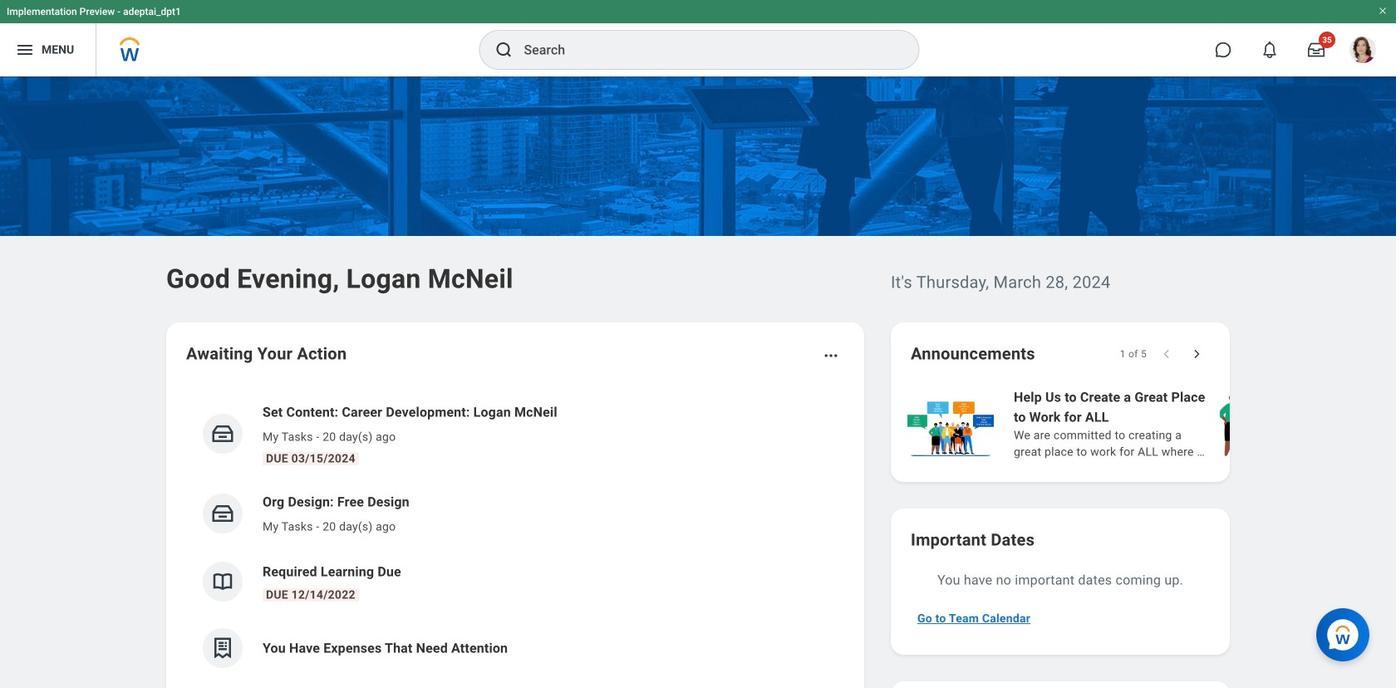Task type: locate. For each thing, give the bounding box(es) containing it.
0 horizontal spatial list
[[186, 389, 845, 682]]

search image
[[494, 40, 514, 60]]

chevron left small image
[[1159, 346, 1176, 362]]

list
[[905, 386, 1397, 462], [186, 389, 845, 682]]

related actions image
[[823, 348, 840, 364]]

inbox image
[[210, 501, 235, 526]]

Search Workday  search field
[[524, 32, 885, 68]]

justify image
[[15, 40, 35, 60]]

main content
[[0, 76, 1397, 688]]

status
[[1120, 348, 1147, 361]]

notifications large image
[[1262, 42, 1279, 58]]

banner
[[0, 0, 1397, 76]]



Task type: describe. For each thing, give the bounding box(es) containing it.
book open image
[[210, 570, 235, 594]]

1 horizontal spatial list
[[905, 386, 1397, 462]]

inbox large image
[[1309, 42, 1325, 58]]

close environment banner image
[[1378, 6, 1388, 16]]

dashboard expenses image
[[210, 636, 235, 661]]

chevron right small image
[[1189, 346, 1206, 362]]

profile logan mcneil image
[[1350, 37, 1377, 67]]

inbox image
[[210, 422, 235, 446]]



Task type: vqa. For each thing, say whether or not it's contained in the screenshot.
Search Workday search box
yes



